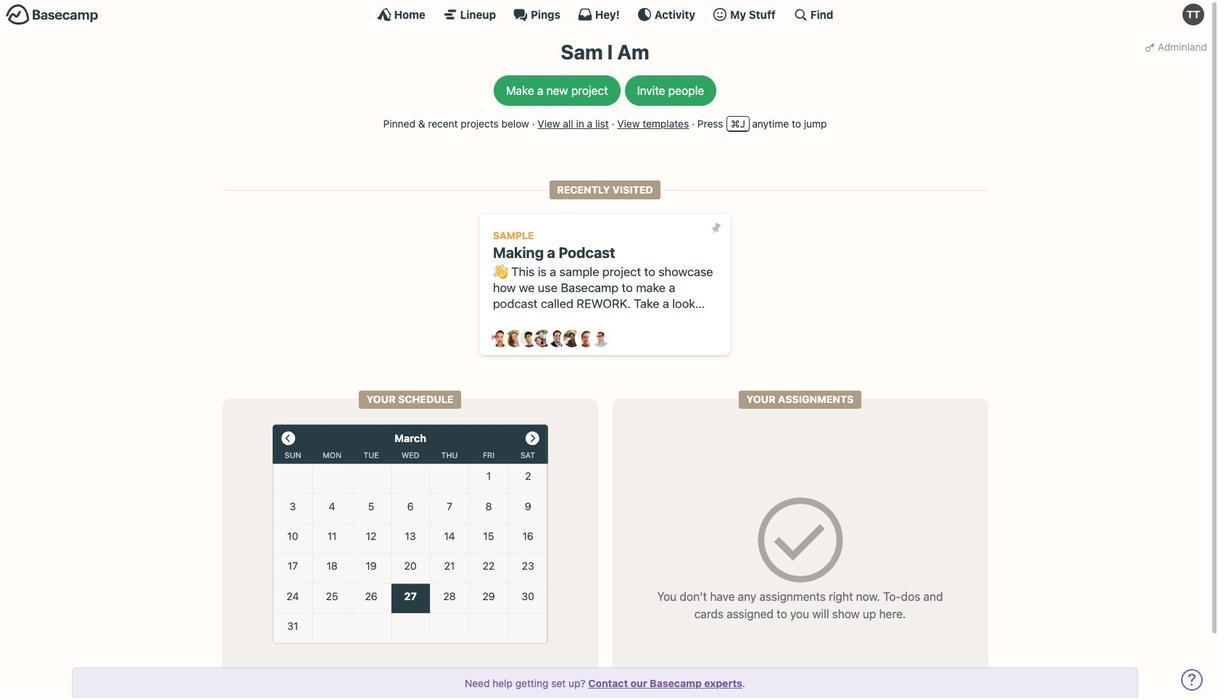 Task type: vqa. For each thing, say whether or not it's contained in the screenshot.
Someone's activity's Someone's
no



Task type: locate. For each thing, give the bounding box(es) containing it.
victor cooper image
[[592, 330, 609, 348]]

annie bryan image
[[492, 330, 509, 348]]

jennifer young image
[[535, 330, 552, 348]]

switch accounts image
[[6, 4, 99, 26]]

cheryl walters image
[[506, 330, 524, 348]]

terry turtle image
[[1183, 4, 1205, 25]]

steve marsh image
[[578, 330, 595, 348]]



Task type: describe. For each thing, give the bounding box(es) containing it.
josh fiske image
[[549, 330, 567, 348]]

nicole katz image
[[563, 330, 581, 348]]

jared davis image
[[520, 330, 538, 348]]

keyboard shortcut: ⌘ + / image
[[793, 7, 808, 22]]

main element
[[0, 0, 1210, 28]]



